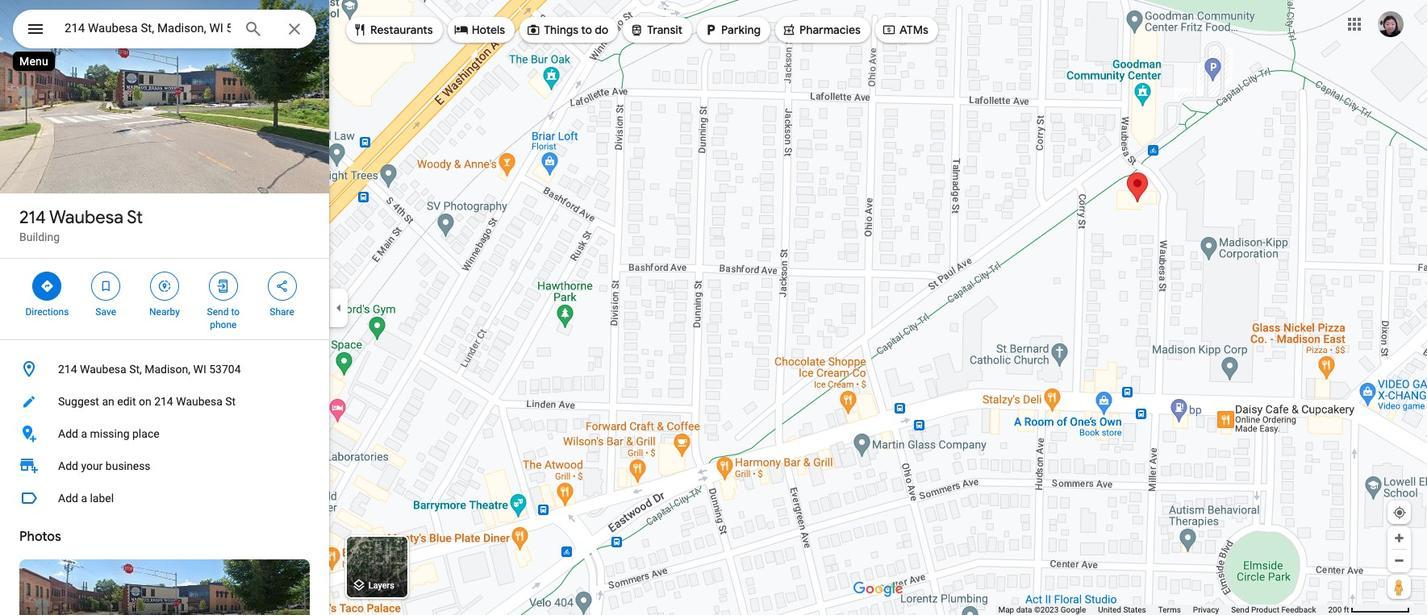 Task type: locate. For each thing, give the bounding box(es) containing it.
0 horizontal spatial 214
[[19, 207, 46, 229]]


[[882, 21, 897, 39]]

transit
[[648, 23, 683, 37]]

phone
[[210, 320, 237, 331]]

add for add your business
[[58, 460, 78, 473]]

1 vertical spatial st
[[225, 396, 236, 408]]

add a label
[[58, 492, 114, 505]]

1 vertical spatial 214
[[58, 363, 77, 376]]

1 add from the top
[[58, 428, 78, 441]]

214 up suggest
[[58, 363, 77, 376]]

0 vertical spatial waubesa
[[49, 207, 123, 229]]

add down suggest
[[58, 428, 78, 441]]

2 vertical spatial 214
[[154, 396, 173, 408]]

1 vertical spatial send
[[1232, 606, 1250, 615]]

214 waubesa st building
[[19, 207, 143, 244]]

footer
[[999, 605, 1329, 616]]

2 vertical spatial add
[[58, 492, 78, 505]]

1 vertical spatial a
[[81, 492, 87, 505]]

send
[[207, 307, 229, 318], [1232, 606, 1250, 615]]

0 vertical spatial add
[[58, 428, 78, 441]]

terms
[[1159, 606, 1182, 615]]

waubesa up building
[[49, 207, 123, 229]]

214 right on
[[154, 396, 173, 408]]

add left "label"
[[58, 492, 78, 505]]

214 waubesa st, madison, wi 53704 button
[[0, 354, 329, 386]]

a
[[81, 428, 87, 441], [81, 492, 87, 505]]

send to phone
[[207, 307, 240, 331]]

nearby
[[149, 307, 180, 318]]

0 vertical spatial 214
[[19, 207, 46, 229]]

send inside send to phone
[[207, 307, 229, 318]]

map data ©2023 google
[[999, 606, 1087, 615]]

states
[[1124, 606, 1147, 615]]

layers
[[369, 581, 395, 592]]

united states
[[1099, 606, 1147, 615]]

a inside button
[[81, 492, 87, 505]]

214 waubesa st, madison, wi 53704
[[58, 363, 241, 376]]

waubesa inside '214 waubesa st, madison, wi 53704' button
[[80, 363, 126, 376]]

a inside button
[[81, 428, 87, 441]]

your
[[81, 460, 103, 473]]

google maps element
[[0, 0, 1428, 616]]

 atms
[[882, 21, 929, 39]]

send for send to phone
[[207, 307, 229, 318]]

st inside 214 waubesa st building
[[127, 207, 143, 229]]

waubesa down "wi"
[[176, 396, 223, 408]]

1 vertical spatial add
[[58, 460, 78, 473]]

zoom out image
[[1394, 555, 1406, 567]]

zoom in image
[[1394, 533, 1406, 545]]

waubesa inside 214 waubesa st building
[[49, 207, 123, 229]]

on
[[139, 396, 151, 408]]

0 horizontal spatial to
[[231, 307, 240, 318]]

1 horizontal spatial 214
[[58, 363, 77, 376]]

200 ft button
[[1329, 606, 1411, 615]]


[[353, 21, 367, 39]]

add
[[58, 428, 78, 441], [58, 460, 78, 473], [58, 492, 78, 505]]

1 horizontal spatial send
[[1232, 606, 1250, 615]]

0 horizontal spatial send
[[207, 307, 229, 318]]

 transit
[[630, 21, 683, 39]]

214 up building
[[19, 207, 46, 229]]

send product feedback
[[1232, 606, 1317, 615]]

©2023
[[1035, 606, 1059, 615]]

to left do
[[581, 23, 592, 37]]

share
[[270, 307, 295, 318]]

restaurants
[[370, 23, 433, 37]]

1 vertical spatial to
[[231, 307, 240, 318]]


[[704, 21, 718, 39]]

2 vertical spatial waubesa
[[176, 396, 223, 408]]

 things to do
[[526, 21, 609, 39]]

0 vertical spatial st
[[127, 207, 143, 229]]

place
[[132, 428, 160, 441]]

st
[[127, 207, 143, 229], [225, 396, 236, 408]]

add inside button
[[58, 492, 78, 505]]

2 a from the top
[[81, 492, 87, 505]]

214 Waubesa St, Madison, WI 53704 field
[[13, 10, 316, 48]]

to up 'phone'
[[231, 307, 240, 318]]

waubesa left the st, at the bottom left of the page
[[80, 363, 126, 376]]

214 inside 214 waubesa st building
[[19, 207, 46, 229]]

 button
[[13, 10, 58, 52]]

add your business link
[[0, 450, 329, 483]]

photos
[[19, 530, 61, 546]]

waubesa
[[49, 207, 123, 229], [80, 363, 126, 376], [176, 396, 223, 408]]

footer containing map data ©2023 google
[[999, 605, 1329, 616]]

0 vertical spatial send
[[207, 307, 229, 318]]

a for label
[[81, 492, 87, 505]]

add left your
[[58, 460, 78, 473]]

0 horizontal spatial st
[[127, 207, 143, 229]]

1 horizontal spatial st
[[225, 396, 236, 408]]

0 vertical spatial a
[[81, 428, 87, 441]]

200 ft
[[1329, 606, 1350, 615]]

214
[[19, 207, 46, 229], [58, 363, 77, 376], [154, 396, 173, 408]]

to
[[581, 23, 592, 37], [231, 307, 240, 318]]

edit
[[117, 396, 136, 408]]

parking
[[722, 23, 761, 37]]

privacy button
[[1194, 605, 1220, 616]]

1 a from the top
[[81, 428, 87, 441]]

madison,
[[145, 363, 191, 376]]

1 horizontal spatial to
[[581, 23, 592, 37]]


[[157, 278, 172, 295]]

to inside send to phone
[[231, 307, 240, 318]]

 parking
[[704, 21, 761, 39]]

1 vertical spatial waubesa
[[80, 363, 126, 376]]

a left "label"
[[81, 492, 87, 505]]

send up 'phone'
[[207, 307, 229, 318]]

3 add from the top
[[58, 492, 78, 505]]

2 horizontal spatial 214
[[154, 396, 173, 408]]

label
[[90, 492, 114, 505]]

a left missing at the bottom left of the page
[[81, 428, 87, 441]]

200
[[1329, 606, 1343, 615]]

add inside button
[[58, 428, 78, 441]]

2 add from the top
[[58, 460, 78, 473]]

send inside 'button'
[[1232, 606, 1250, 615]]

send left product
[[1232, 606, 1250, 615]]

None field
[[65, 19, 231, 38]]

0 vertical spatial to
[[581, 23, 592, 37]]



Task type: describe. For each thing, give the bounding box(es) containing it.
building
[[19, 231, 60, 244]]

hotels
[[472, 23, 505, 37]]

add a missing place
[[58, 428, 160, 441]]

add your business
[[58, 460, 151, 473]]

atms
[[900, 23, 929, 37]]

privacy
[[1194, 606, 1220, 615]]

feedback
[[1282, 606, 1317, 615]]

map
[[999, 606, 1015, 615]]

st inside button
[[225, 396, 236, 408]]

united
[[1099, 606, 1122, 615]]

collapse side panel image
[[330, 299, 348, 317]]


[[454, 21, 469, 39]]

google account: michele murakami  
(michele.murakami@adept.ai) image
[[1379, 11, 1405, 37]]

terms button
[[1159, 605, 1182, 616]]


[[275, 278, 289, 295]]

pharmacies
[[800, 23, 861, 37]]

waubesa inside suggest an edit on 214 waubesa st button
[[176, 396, 223, 408]]


[[216, 278, 231, 295]]

show street view coverage image
[[1388, 576, 1412, 600]]

business
[[106, 460, 151, 473]]


[[40, 278, 54, 295]]

 search field
[[13, 10, 316, 52]]

214 waubesa st main content
[[0, 0, 329, 616]]

missing
[[90, 428, 130, 441]]

suggest
[[58, 396, 99, 408]]

add a label button
[[0, 483, 329, 515]]

none field inside 214 waubesa st, madison, wi 53704 'field'
[[65, 19, 231, 38]]

an
[[102, 396, 114, 408]]

ft
[[1345, 606, 1350, 615]]

waubesa for st
[[49, 207, 123, 229]]

 hotels
[[454, 21, 505, 39]]

 pharmacies
[[782, 21, 861, 39]]

save
[[96, 307, 116, 318]]

a for missing
[[81, 428, 87, 441]]


[[26, 18, 45, 40]]

footer inside google maps element
[[999, 605, 1329, 616]]

add for add a missing place
[[58, 428, 78, 441]]

waubesa for st,
[[80, 363, 126, 376]]

send product feedback button
[[1232, 605, 1317, 616]]

wi
[[193, 363, 206, 376]]

product
[[1252, 606, 1280, 615]]

st,
[[129, 363, 142, 376]]

suggest an edit on 214 waubesa st button
[[0, 386, 329, 418]]

actions for 214 waubesa st region
[[0, 259, 329, 340]]


[[782, 21, 797, 39]]

united states button
[[1099, 605, 1147, 616]]

add for add a label
[[58, 492, 78, 505]]

214 for st
[[19, 207, 46, 229]]

data
[[1017, 606, 1033, 615]]

53704
[[209, 363, 241, 376]]

do
[[595, 23, 609, 37]]

show your location image
[[1393, 506, 1408, 521]]

send for send product feedback
[[1232, 606, 1250, 615]]

214 for st,
[[58, 363, 77, 376]]

 restaurants
[[353, 21, 433, 39]]

add a missing place button
[[0, 418, 329, 450]]

suggest an edit on 214 waubesa st
[[58, 396, 236, 408]]

things
[[544, 23, 579, 37]]


[[99, 278, 113, 295]]

google
[[1061, 606, 1087, 615]]


[[526, 21, 541, 39]]


[[630, 21, 644, 39]]

to inside  things to do
[[581, 23, 592, 37]]

directions
[[25, 307, 69, 318]]



Task type: vqa. For each thing, say whether or not it's contained in the screenshot.


